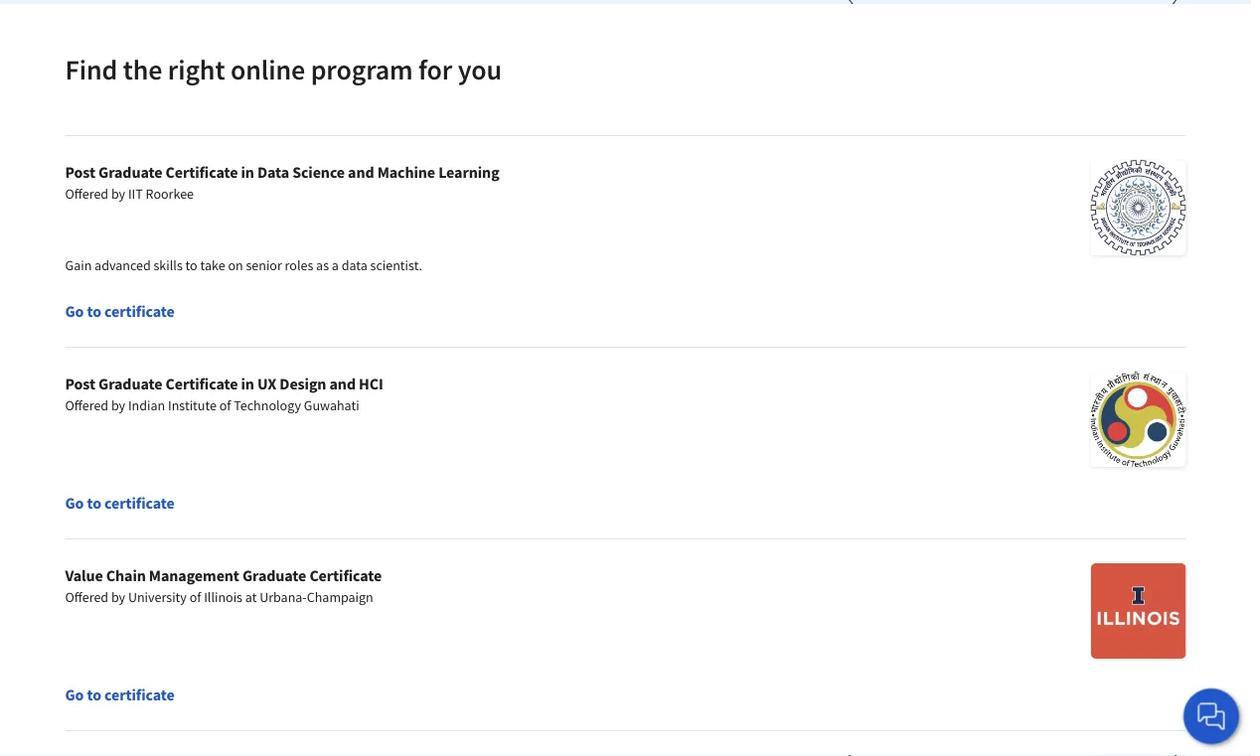 Task type: describe. For each thing, give the bounding box(es) containing it.
graduate inside "value chain management graduate certificate offered by university of illinois at urbana-champaign"
[[243, 566, 306, 586]]

guwahati
[[304, 397, 359, 415]]

ux
[[257, 374, 277, 394]]

indian institute of technology guwahati image
[[1091, 372, 1186, 467]]

post for post graduate certificate in data science and machine learning
[[65, 162, 95, 182]]

1 certificate from the top
[[104, 301, 175, 321]]

go to certificate for graduate
[[65, 493, 175, 513]]

iit roorkee image
[[1091, 160, 1186, 255]]

by inside "value chain management graduate certificate offered by university of illinois at urbana-champaign"
[[111, 589, 125, 606]]

offered inside post graduate certificate in data science and machine learning offered by iit roorkee
[[65, 185, 108, 203]]

urbana-
[[260, 589, 307, 606]]

by inside post graduate certificate in ux design and hci offered by indian institute of technology guwahati
[[111, 397, 125, 415]]

for
[[419, 52, 453, 87]]

roles
[[285, 256, 313, 274]]

institute
[[168, 397, 217, 415]]

at
[[245, 589, 257, 606]]

go to certificate for chain
[[65, 685, 175, 705]]

of inside "value chain management graduate certificate offered by university of illinois at urbana-champaign"
[[190, 589, 201, 606]]

gain
[[65, 256, 92, 274]]

champaign
[[307, 589, 374, 606]]

certificate for chain
[[104, 685, 175, 705]]

go for value
[[65, 685, 84, 705]]

find
[[65, 52, 118, 87]]

data
[[342, 256, 368, 274]]

in for ux
[[241, 374, 254, 394]]

design
[[280, 374, 326, 394]]

take
[[200, 256, 225, 274]]

post graduate certificate in ux design and hci offered by indian institute of technology guwahati
[[65, 374, 383, 415]]

gain advanced skills to take on senior roles as a data scientist.
[[65, 256, 422, 274]]

senior
[[246, 256, 282, 274]]

find the right online program for you
[[65, 52, 502, 87]]

as
[[316, 256, 329, 274]]

certificate inside "value chain management graduate certificate offered by university of illinois at urbana-champaign"
[[310, 566, 382, 586]]

management
[[149, 566, 239, 586]]

machine
[[377, 162, 435, 182]]

post for post graduate certificate in ux design and hci
[[65, 374, 95, 394]]

value chain management graduate certificate offered by university of illinois at urbana-champaign
[[65, 566, 382, 606]]

post graduate certificate in data science and machine learning offered by iit roorkee
[[65, 162, 500, 203]]

and for hci
[[330, 374, 356, 394]]

certificate for graduate
[[104, 493, 175, 513]]



Task type: vqa. For each thing, say whether or not it's contained in the screenshot.
Contact in the button
no



Task type: locate. For each thing, give the bounding box(es) containing it.
scientist.
[[370, 256, 422, 274]]

graduate up indian
[[99, 374, 162, 394]]

1 by from the top
[[111, 185, 125, 203]]

you
[[458, 52, 502, 87]]

and
[[348, 162, 374, 182], [330, 374, 356, 394]]

2 certificate from the top
[[104, 493, 175, 513]]

1 vertical spatial of
[[190, 589, 201, 606]]

offered left iit
[[65, 185, 108, 203]]

1 offered from the top
[[65, 185, 108, 203]]

and inside post graduate certificate in ux design and hci offered by indian institute of technology guwahati
[[330, 374, 356, 394]]

graduate up iit
[[99, 162, 162, 182]]

1 go to certificate from the top
[[65, 301, 175, 321]]

1 in from the top
[[241, 162, 254, 182]]

1 vertical spatial go
[[65, 493, 84, 513]]

0 vertical spatial go to certificate
[[65, 301, 175, 321]]

1 vertical spatial post
[[65, 374, 95, 394]]

to
[[185, 256, 198, 274], [87, 301, 101, 321], [87, 493, 101, 513], [87, 685, 101, 705]]

certificate inside post graduate certificate in data science and machine learning offered by iit roorkee
[[165, 162, 238, 182]]

by inside post graduate certificate in data science and machine learning offered by iit roorkee
[[111, 185, 125, 203]]

1 vertical spatial and
[[330, 374, 356, 394]]

1 vertical spatial by
[[111, 397, 125, 415]]

value
[[65, 566, 103, 586]]

1 vertical spatial certificate
[[104, 493, 175, 513]]

roorkee
[[146, 185, 194, 203]]

certificate
[[165, 162, 238, 182], [165, 374, 238, 394], [310, 566, 382, 586]]

2 vertical spatial certificate
[[310, 566, 382, 586]]

the
[[123, 52, 162, 87]]

science
[[292, 162, 345, 182]]

2 vertical spatial go
[[65, 685, 84, 705]]

0 horizontal spatial of
[[190, 589, 201, 606]]

2 by from the top
[[111, 397, 125, 415]]

advanced
[[95, 256, 151, 274]]

offered
[[65, 185, 108, 203], [65, 397, 108, 415], [65, 589, 108, 606]]

0 vertical spatial go
[[65, 301, 84, 321]]

online
[[231, 52, 305, 87]]

by left indian
[[111, 397, 125, 415]]

0 vertical spatial post
[[65, 162, 95, 182]]

1 vertical spatial graduate
[[99, 374, 162, 394]]

indian
[[128, 397, 165, 415]]

2 offered from the top
[[65, 397, 108, 415]]

2 in from the top
[[241, 374, 254, 394]]

graduate for post graduate certificate in ux design and hci
[[99, 374, 162, 394]]

certificate for data
[[165, 162, 238, 182]]

of inside post graduate certificate in ux design and hci offered by indian institute of technology guwahati
[[219, 397, 231, 415]]

in left ux
[[241, 374, 254, 394]]

0 vertical spatial graduate
[[99, 162, 162, 182]]

of right institute
[[219, 397, 231, 415]]

certificate inside post graduate certificate in ux design and hci offered by indian institute of technology guwahati
[[165, 374, 238, 394]]

of
[[219, 397, 231, 415], [190, 589, 201, 606]]

certificate down the university
[[104, 685, 175, 705]]

0 vertical spatial in
[[241, 162, 254, 182]]

university
[[128, 589, 187, 606]]

skills
[[154, 256, 183, 274]]

graduate inside post graduate certificate in data science and machine learning offered by iit roorkee
[[99, 162, 162, 182]]

and up the "guwahati"
[[330, 374, 356, 394]]

graduate inside post graduate certificate in ux design and hci offered by indian institute of technology guwahati
[[99, 374, 162, 394]]

2 vertical spatial by
[[111, 589, 125, 606]]

certificate up champaign
[[310, 566, 382, 586]]

0 vertical spatial and
[[348, 162, 374, 182]]

0 vertical spatial certificate
[[165, 162, 238, 182]]

in for data
[[241, 162, 254, 182]]

2 vertical spatial offered
[[65, 589, 108, 606]]

post inside post graduate certificate in data science and machine learning offered by iit roorkee
[[65, 162, 95, 182]]

go to certificate
[[65, 301, 175, 321], [65, 493, 175, 513], [65, 685, 175, 705]]

certificate for ux
[[165, 374, 238, 394]]

1 vertical spatial offered
[[65, 397, 108, 415]]

1 vertical spatial certificate
[[165, 374, 238, 394]]

certificate down advanced
[[104, 301, 175, 321]]

post
[[65, 162, 95, 182], [65, 374, 95, 394]]

and for machine
[[348, 162, 374, 182]]

1 go from the top
[[65, 301, 84, 321]]

2 vertical spatial graduate
[[243, 566, 306, 586]]

technology
[[234, 397, 301, 415]]

3 go to certificate from the top
[[65, 685, 175, 705]]

certificate up institute
[[165, 374, 238, 394]]

data
[[257, 162, 289, 182]]

3 offered from the top
[[65, 589, 108, 606]]

post inside post graduate certificate in ux design and hci offered by indian institute of technology guwahati
[[65, 374, 95, 394]]

3 certificate from the top
[[104, 685, 175, 705]]

right
[[168, 52, 225, 87]]

1 vertical spatial in
[[241, 374, 254, 394]]

hci
[[359, 374, 383, 394]]

2 post from the top
[[65, 374, 95, 394]]

0 vertical spatial by
[[111, 185, 125, 203]]

learning
[[439, 162, 500, 182]]

chain
[[106, 566, 146, 586]]

chat with us image
[[1196, 701, 1228, 733]]

2 go to certificate from the top
[[65, 493, 175, 513]]

in inside post graduate certificate in data science and machine learning offered by iit roorkee
[[241, 162, 254, 182]]

iit
[[128, 185, 143, 203]]

certificate up chain
[[104, 493, 175, 513]]

1 vertical spatial go to certificate
[[65, 493, 175, 513]]

go
[[65, 301, 84, 321], [65, 493, 84, 513], [65, 685, 84, 705]]

graduate
[[99, 162, 162, 182], [99, 374, 162, 394], [243, 566, 306, 586]]

by left iit
[[111, 185, 125, 203]]

and right science
[[348, 162, 374, 182]]

offered inside "value chain management graduate certificate offered by university of illinois at urbana-champaign"
[[65, 589, 108, 606]]

by
[[111, 185, 125, 203], [111, 397, 125, 415], [111, 589, 125, 606]]

3 go from the top
[[65, 685, 84, 705]]

go for post
[[65, 493, 84, 513]]

certificate up roorkee
[[165, 162, 238, 182]]

in
[[241, 162, 254, 182], [241, 374, 254, 394]]

graduate for post graduate certificate in data science and machine learning
[[99, 162, 162, 182]]

2 vertical spatial certificate
[[104, 685, 175, 705]]

offered left indian
[[65, 397, 108, 415]]

offered down value
[[65, 589, 108, 606]]

1 post from the top
[[65, 162, 95, 182]]

program
[[311, 52, 413, 87]]

and inside post graduate certificate in data science and machine learning offered by iit roorkee
[[348, 162, 374, 182]]

2 go from the top
[[65, 493, 84, 513]]

2 vertical spatial go to certificate
[[65, 685, 175, 705]]

0 vertical spatial offered
[[65, 185, 108, 203]]

a
[[332, 256, 339, 274]]

0 vertical spatial of
[[219, 397, 231, 415]]

1 horizontal spatial of
[[219, 397, 231, 415]]

0 vertical spatial certificate
[[104, 301, 175, 321]]

graduate up urbana-
[[243, 566, 306, 586]]

on
[[228, 256, 243, 274]]

certificate
[[104, 301, 175, 321], [104, 493, 175, 513], [104, 685, 175, 705]]

university of illinois at urbana-champaign image
[[1092, 564, 1186, 659]]

3 by from the top
[[111, 589, 125, 606]]

of down "management"
[[190, 589, 201, 606]]

by down chain
[[111, 589, 125, 606]]

illinois
[[204, 589, 243, 606]]

offered inside post graduate certificate in ux design and hci offered by indian institute of technology guwahati
[[65, 397, 108, 415]]

in left data
[[241, 162, 254, 182]]

in inside post graduate certificate in ux design and hci offered by indian institute of technology guwahati
[[241, 374, 254, 394]]



